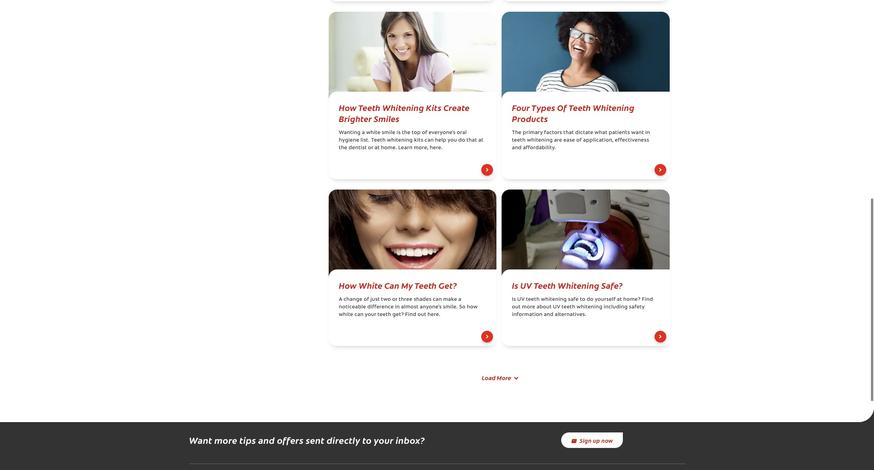 Task type: vqa. For each thing, say whether or not it's contained in the screenshot.
Sign up now "link"
yes



Task type: locate. For each thing, give the bounding box(es) containing it.
to right directly
[[363, 434, 372, 447]]

0 vertical spatial find
[[642, 297, 654, 302]]

or right two at the bottom of the page
[[393, 297, 398, 302]]

of
[[422, 130, 428, 136], [577, 138, 582, 143], [364, 297, 369, 302]]

list.
[[361, 138, 370, 143]]

home?
[[624, 297, 641, 302]]

white inside the wanting a white smile is the top of everyone's oral hygiene list. teeth whitening kits can help you do that at the dentist or at home. learn more, here.
[[366, 130, 381, 136]]

a
[[362, 130, 365, 136], [459, 297, 462, 302]]

out inside the a change of just two or three shades can make a noticeable difference in almost anyone's smile. so how white can your teeth get? find out here.
[[418, 312, 427, 318]]

rounded corner image
[[860, 407, 875, 422]]

1 is from the top
[[512, 280, 519, 291]]

2 vertical spatial of
[[364, 297, 369, 302]]

what
[[595, 130, 608, 136]]

0 vertical spatial to
[[580, 297, 586, 302]]

0 horizontal spatial or
[[368, 145, 374, 151]]

white up list. on the left of page
[[366, 130, 381, 136]]

0 horizontal spatial out
[[418, 312, 427, 318]]

1 vertical spatial find
[[406, 312, 417, 318]]

0 vertical spatial uv
[[521, 280, 533, 291]]

more
[[497, 374, 511, 382]]

a up list. on the left of page
[[362, 130, 365, 136]]

is
[[397, 130, 401, 136]]

out down anyone's
[[418, 312, 427, 318]]

2 vertical spatial and
[[258, 434, 275, 447]]

white inside the a change of just two or three shades can make a noticeable difference in almost anyone's smile. so how white can your teeth get? find out here.
[[339, 312, 353, 318]]

teeth up about
[[526, 297, 540, 302]]

your inside the a change of just two or three shades can make a noticeable difference in almost anyone's smile. so how white can your teeth get? find out here.
[[365, 312, 377, 318]]

of down dictate
[[577, 138, 582, 143]]

factors
[[545, 130, 563, 136]]

a
[[339, 297, 343, 302]]

can
[[385, 280, 400, 291]]

your left inbox?
[[374, 434, 394, 447]]

want
[[189, 434, 212, 447]]

how
[[467, 305, 478, 310]]

the down hygiene
[[339, 145, 348, 151]]

teeth right of
[[569, 102, 591, 113]]

that up the ease
[[564, 130, 574, 136]]

find up 'safety'
[[642, 297, 654, 302]]

difference
[[368, 305, 394, 310]]

1 vertical spatial of
[[577, 138, 582, 143]]

can down noticeable
[[355, 312, 364, 318]]

about
[[537, 305, 552, 310]]

the
[[402, 130, 411, 136], [339, 145, 348, 151]]

patients
[[609, 130, 630, 136]]

0 vertical spatial out
[[512, 305, 521, 310]]

0 horizontal spatial the
[[339, 145, 348, 151]]

teeth up alternatives.
[[562, 305, 576, 310]]

1 vertical spatial your
[[374, 434, 394, 447]]

of right top
[[422, 130, 428, 136]]

is uv teeth whitening safe to do yourself at home? find out more about uv teeth whitening including safety information and alternatives.
[[512, 297, 654, 318]]

0 vertical spatial a
[[362, 130, 365, 136]]

of left just
[[364, 297, 369, 302]]

your down difference
[[365, 312, 377, 318]]

whitening up affordability.
[[527, 138, 553, 143]]

0 vertical spatial more
[[522, 305, 536, 310]]

find down almost
[[406, 312, 417, 318]]

your
[[365, 312, 377, 318], [374, 434, 394, 447]]

how
[[339, 102, 357, 113], [339, 280, 357, 291]]

load more button
[[474, 371, 525, 386]]

1 horizontal spatial out
[[512, 305, 521, 310]]

1 vertical spatial can
[[433, 297, 442, 302]]

that down oral
[[467, 138, 477, 143]]

1 horizontal spatial of
[[422, 130, 428, 136]]

1 horizontal spatial do
[[587, 297, 594, 302]]

or inside the a change of just two or three shades can make a noticeable difference in almost anyone's smile. so how white can your teeth get? find out here.
[[393, 297, 398, 302]]

do left the yourself
[[587, 297, 594, 302]]

in up get?
[[395, 305, 400, 310]]

how inside how teeth whitening kits create brighter smiles
[[339, 102, 357, 113]]

more left tips at the left bottom
[[215, 434, 237, 447]]

change
[[344, 297, 363, 302]]

0 horizontal spatial to
[[363, 434, 372, 447]]

1 vertical spatial that
[[467, 138, 477, 143]]

teeth inside four types of teeth whitening products
[[569, 102, 591, 113]]

here.
[[430, 145, 443, 151], [428, 312, 441, 318]]

0 vertical spatial do
[[459, 138, 466, 143]]

0 vertical spatial of
[[422, 130, 428, 136]]

home.
[[381, 145, 397, 151]]

0 horizontal spatial white
[[339, 312, 353, 318]]

to inside is uv teeth whitening safe to do yourself at home? find out more about uv teeth whitening including safety information and alternatives.
[[580, 297, 586, 302]]

0 vertical spatial can
[[425, 138, 434, 143]]

whitening up about
[[541, 297, 567, 302]]

products
[[512, 113, 548, 124]]

get?
[[393, 312, 404, 318]]

to
[[580, 297, 586, 302], [363, 434, 372, 447]]

smile
[[382, 130, 396, 136]]

1 horizontal spatial and
[[512, 145, 522, 151]]

three
[[399, 297, 413, 302]]

1 vertical spatial do
[[587, 297, 594, 302]]

is for is uv teeth whitening safe?
[[512, 280, 519, 291]]

that
[[564, 130, 574, 136], [467, 138, 477, 143]]

directly
[[327, 434, 361, 447]]

sign up now link
[[561, 433, 623, 448]]

tips
[[240, 434, 256, 447]]

1 vertical spatial white
[[339, 312, 353, 318]]

is inside is uv teeth whitening safe to do yourself at home? find out more about uv teeth whitening including safety information and alternatives.
[[512, 297, 516, 302]]

white down noticeable
[[339, 312, 353, 318]]

or
[[368, 145, 374, 151], [393, 297, 398, 302]]

teeth
[[359, 102, 381, 113], [569, 102, 591, 113], [371, 138, 386, 143], [415, 280, 437, 291], [534, 280, 556, 291]]

whitening inside the wanting a white smile is the top of everyone's oral hygiene list. teeth whitening kits can help you do that at the dentist or at home. learn more, here.
[[387, 138, 413, 143]]

2 vertical spatial at
[[617, 297, 622, 302]]

do
[[459, 138, 466, 143], [587, 297, 594, 302]]

how white can my teeth get?
[[339, 280, 457, 291]]

at right you
[[479, 138, 484, 143]]

1 horizontal spatial in
[[646, 130, 651, 136]]

1 vertical spatial or
[[393, 297, 398, 302]]

and right tips at the left bottom
[[258, 434, 275, 447]]

0 horizontal spatial find
[[406, 312, 417, 318]]

safe
[[568, 297, 579, 302]]

0 horizontal spatial a
[[362, 130, 365, 136]]

safe?
[[602, 280, 623, 291]]

1 horizontal spatial or
[[393, 297, 398, 302]]

can right kits
[[425, 138, 434, 143]]

0 horizontal spatial that
[[467, 138, 477, 143]]

white
[[366, 130, 381, 136], [339, 312, 353, 318]]

1 vertical spatial out
[[418, 312, 427, 318]]

the
[[512, 130, 522, 136]]

0 vertical spatial white
[[366, 130, 381, 136]]

teeth up wanting
[[359, 102, 381, 113]]

teeth up the shades
[[415, 280, 437, 291]]

alternatives.
[[555, 312, 587, 318]]

of inside the wanting a white smile is the top of everyone's oral hygiene list. teeth whitening kits can help you do that at the dentist or at home. learn more, here.
[[422, 130, 428, 136]]

1 vertical spatial how
[[339, 280, 357, 291]]

2 vertical spatial uv
[[553, 305, 561, 310]]

the primary factors that dictate what patients want in teeth whitening are ease of application, effectiveness and affordability.
[[512, 130, 651, 151]]

and inside "the primary factors that dictate what patients want in teeth whitening are ease of application, effectiveness and affordability."
[[512, 145, 522, 151]]

0 vertical spatial in
[[646, 130, 651, 136]]

to right "safe"
[[580, 297, 586, 302]]

so
[[459, 305, 466, 310]]

1 vertical spatial is
[[512, 297, 516, 302]]

0 vertical spatial the
[[402, 130, 411, 136]]

here. down the "help"
[[430, 145, 443, 151]]

teeth down smile
[[371, 138, 386, 143]]

0 vertical spatial or
[[368, 145, 374, 151]]

at left home.
[[375, 145, 380, 151]]

0 vertical spatial that
[[564, 130, 574, 136]]

how up change
[[339, 280, 357, 291]]

or inside the wanting a white smile is the top of everyone's oral hygiene list. teeth whitening kits can help you do that at the dentist or at home. learn more, here.
[[368, 145, 374, 151]]

whitening up is
[[383, 102, 424, 113]]

2 how from the top
[[339, 280, 357, 291]]

is
[[512, 280, 519, 291], [512, 297, 516, 302]]

here. down anyone's
[[428, 312, 441, 318]]

whitening down is
[[387, 138, 413, 143]]

a inside the wanting a white smile is the top of everyone's oral hygiene list. teeth whitening kits can help you do that at the dentist or at home. learn more, here.
[[362, 130, 365, 136]]

can up anyone's
[[433, 297, 442, 302]]

1 vertical spatial at
[[375, 145, 380, 151]]

footer
[[324, 0, 675, 394]]

2 horizontal spatial at
[[617, 297, 622, 302]]

teeth down difference
[[378, 312, 392, 318]]

0 vertical spatial here.
[[430, 145, 443, 151]]

out up information
[[512, 305, 521, 310]]

of
[[558, 102, 568, 113]]

how up wanting
[[339, 102, 357, 113]]

sign up now
[[580, 437, 614, 444]]

0 horizontal spatial do
[[459, 138, 466, 143]]

teeth inside how teeth whitening kits create brighter smiles
[[359, 102, 381, 113]]

smiles
[[374, 113, 400, 124]]

teeth down the
[[512, 138, 526, 143]]

uv
[[521, 280, 533, 291], [518, 297, 525, 302], [553, 305, 561, 310]]

of inside the a change of just two or three shades can make a noticeable difference in almost anyone's smile. so how white can your teeth get? find out here.
[[364, 297, 369, 302]]

find
[[642, 297, 654, 302], [406, 312, 417, 318]]

1 horizontal spatial more
[[522, 305, 536, 310]]

0 vertical spatial is
[[512, 280, 519, 291]]

types
[[532, 102, 556, 113]]

can
[[425, 138, 434, 143], [433, 297, 442, 302], [355, 312, 364, 318]]

the right is
[[402, 130, 411, 136]]

now
[[602, 437, 614, 444]]

0 vertical spatial at
[[479, 138, 484, 143]]

do down oral
[[459, 138, 466, 143]]

out
[[512, 305, 521, 310], [418, 312, 427, 318]]

is for is uv teeth whitening safe to do yourself at home? find out more about uv teeth whitening including safety information and alternatives.
[[512, 297, 516, 302]]

1 vertical spatial and
[[544, 312, 554, 318]]

1 how from the top
[[339, 102, 357, 113]]

1 vertical spatial a
[[459, 297, 462, 302]]

whitening up the patients
[[593, 102, 635, 113]]

how teeth whitening kits create brighter smiles
[[339, 102, 470, 124]]

and inside is uv teeth whitening safe to do yourself at home? find out more about uv teeth whitening including safety information and alternatives.
[[544, 312, 554, 318]]

footer containing how teeth whitening kits create brighter smiles
[[324, 0, 675, 394]]

and down about
[[544, 312, 554, 318]]

brighter
[[339, 113, 372, 124]]

1 horizontal spatial a
[[459, 297, 462, 302]]

a inside the a change of just two or three shades can make a noticeable difference in almost anyone's smile. so how white can your teeth get? find out here.
[[459, 297, 462, 302]]

1 vertical spatial uv
[[518, 297, 525, 302]]

1 vertical spatial more
[[215, 434, 237, 447]]

at up including
[[617, 297, 622, 302]]

more up information
[[522, 305, 536, 310]]

anyone's
[[420, 305, 442, 310]]

0 vertical spatial how
[[339, 102, 357, 113]]

0 horizontal spatial more
[[215, 434, 237, 447]]

or down list. on the left of page
[[368, 145, 374, 151]]

1 horizontal spatial find
[[642, 297, 654, 302]]

1 vertical spatial here.
[[428, 312, 441, 318]]

0 horizontal spatial of
[[364, 297, 369, 302]]

2 horizontal spatial and
[[544, 312, 554, 318]]

inbox?
[[396, 434, 425, 447]]

teeth up about
[[534, 280, 556, 291]]

1 vertical spatial in
[[395, 305, 400, 310]]

2 is from the top
[[512, 297, 516, 302]]

at
[[479, 138, 484, 143], [375, 145, 380, 151], [617, 297, 622, 302]]

2 horizontal spatial of
[[577, 138, 582, 143]]

and
[[512, 145, 522, 151], [544, 312, 554, 318], [258, 434, 275, 447]]

four types of teeth whitening products
[[512, 102, 635, 124]]

1 horizontal spatial to
[[580, 297, 586, 302]]

here. inside the wanting a white smile is the top of everyone's oral hygiene list. teeth whitening kits can help you do that at the dentist or at home. learn more, here.
[[430, 145, 443, 151]]

1 horizontal spatial that
[[564, 130, 574, 136]]

1 horizontal spatial white
[[366, 130, 381, 136]]

0 vertical spatial your
[[365, 312, 377, 318]]

how for how white can my teeth get?
[[339, 280, 357, 291]]

more
[[522, 305, 536, 310], [215, 434, 237, 447]]

and down the
[[512, 145, 522, 151]]

of inside "the primary factors that dictate what patients want in teeth whitening are ease of application, effectiveness and affordability."
[[577, 138, 582, 143]]

1 horizontal spatial the
[[402, 130, 411, 136]]

up
[[593, 437, 601, 444]]

in right 'want' at the right top of page
[[646, 130, 651, 136]]

0 vertical spatial and
[[512, 145, 522, 151]]

in
[[646, 130, 651, 136], [395, 305, 400, 310]]

0 horizontal spatial in
[[395, 305, 400, 310]]

a up 'so'
[[459, 297, 462, 302]]



Task type: describe. For each thing, give the bounding box(es) containing it.
wanting
[[339, 130, 361, 136]]

everyone's
[[429, 130, 456, 136]]

how for how teeth whitening kits create brighter smiles
[[339, 102, 357, 113]]

want
[[632, 130, 644, 136]]

2 vertical spatial can
[[355, 312, 364, 318]]

teeth inside "the primary factors that dictate what patients want in teeth whitening are ease of application, effectiveness and affordability."
[[512, 138, 526, 143]]

kits
[[414, 138, 424, 143]]

smile.
[[443, 305, 458, 310]]

uv for teeth
[[518, 297, 525, 302]]

create
[[444, 102, 470, 113]]

sign
[[580, 437, 592, 444]]

sent
[[306, 434, 325, 447]]

here. inside the a change of just two or three shades can make a noticeable difference in almost anyone's smile. so how white can your teeth get? find out here.
[[428, 312, 441, 318]]

find inside the a change of just two or three shades can make a noticeable difference in almost anyone's smile. so how white can your teeth get? find out here.
[[406, 312, 417, 318]]

shades
[[414, 297, 432, 302]]

in inside "the primary factors that dictate what patients want in teeth whitening are ease of application, effectiveness and affordability."
[[646, 130, 651, 136]]

learn
[[399, 145, 413, 151]]

hygiene
[[339, 138, 360, 143]]

more,
[[414, 145, 429, 151]]

whitening down the yourself
[[577, 305, 603, 310]]

load more
[[482, 374, 511, 382]]

1 vertical spatial to
[[363, 434, 372, 447]]

do inside the wanting a white smile is the top of everyone's oral hygiene list. teeth whitening kits can help you do that at the dentist or at home. learn more, here.
[[459, 138, 466, 143]]

offers
[[277, 434, 304, 447]]

white
[[359, 280, 383, 291]]

dictate
[[576, 130, 594, 136]]

including
[[604, 305, 628, 310]]

that inside the wanting a white smile is the top of everyone's oral hygiene list. teeth whitening kits can help you do that at the dentist or at home. learn more, here.
[[467, 138, 477, 143]]

dentist
[[349, 145, 367, 151]]

do inside is uv teeth whitening safe to do yourself at home? find out more about uv teeth whitening including safety information and alternatives.
[[587, 297, 594, 302]]

you
[[448, 138, 457, 143]]

load
[[482, 374, 496, 382]]

whitening inside "the primary factors that dictate what patients want in teeth whitening are ease of application, effectiveness and affordability."
[[527, 138, 553, 143]]

information
[[512, 312, 543, 318]]

just
[[371, 297, 380, 302]]

safety
[[629, 305, 645, 310]]

kits
[[426, 102, 442, 113]]

four
[[512, 102, 530, 113]]

ease
[[564, 138, 576, 143]]

in inside the a change of just two or three shades can make a noticeable difference in almost anyone's smile. so how white can your teeth get? find out here.
[[395, 305, 400, 310]]

want more tips and offers sent directly to your inbox?
[[189, 434, 425, 447]]

get?
[[439, 280, 457, 291]]

1 horizontal spatial at
[[479, 138, 484, 143]]

whitening inside four types of teeth whitening products
[[593, 102, 635, 113]]

0 horizontal spatial at
[[375, 145, 380, 151]]

noticeable
[[339, 305, 366, 310]]

teeth inside the a change of just two or three shades can make a noticeable difference in almost anyone's smile. so how white can your teeth get? find out here.
[[378, 312, 392, 318]]

effectiveness
[[615, 138, 650, 143]]

almost
[[401, 305, 419, 310]]

uv for teeth
[[521, 280, 533, 291]]

affordability.
[[523, 145, 556, 151]]

primary
[[523, 130, 543, 136]]

wanting a white smile is the top of everyone's oral hygiene list. teeth whitening kits can help you do that at the dentist or at home. learn more, here.
[[339, 130, 484, 151]]

top
[[412, 130, 421, 136]]

two
[[381, 297, 391, 302]]

teeth inside the wanting a white smile is the top of everyone's oral hygiene list. teeth whitening kits can help you do that at the dentist or at home. learn more, here.
[[371, 138, 386, 143]]

make
[[444, 297, 457, 302]]

can inside the wanting a white smile is the top of everyone's oral hygiene list. teeth whitening kits can help you do that at the dentist or at home. learn more, here.
[[425, 138, 434, 143]]

0 horizontal spatial and
[[258, 434, 275, 447]]

1 vertical spatial the
[[339, 145, 348, 151]]

help
[[435, 138, 447, 143]]

whitening inside how teeth whitening kits create brighter smiles
[[383, 102, 424, 113]]

at inside is uv teeth whitening safe to do yourself at home? find out more about uv teeth whitening including safety information and alternatives.
[[617, 297, 622, 302]]

are
[[554, 138, 563, 143]]

out inside is uv teeth whitening safe to do yourself at home? find out more about uv teeth whitening including safety information and alternatives.
[[512, 305, 521, 310]]

is uv teeth whitening safe?
[[512, 280, 623, 291]]

my
[[402, 280, 413, 291]]

application,
[[584, 138, 614, 143]]

yourself
[[595, 297, 616, 302]]

a change of just two or three shades can make a noticeable difference in almost anyone's smile. so how white can your teeth get? find out here.
[[339, 297, 478, 318]]

more inside is uv teeth whitening safe to do yourself at home? find out more about uv teeth whitening including safety information and alternatives.
[[522, 305, 536, 310]]

whitening up "safe"
[[558, 280, 600, 291]]

find inside is uv teeth whitening safe to do yourself at home? find out more about uv teeth whitening including safety information and alternatives.
[[642, 297, 654, 302]]

that inside "the primary factors that dictate what patients want in teeth whitening are ease of application, effectiveness and affordability."
[[564, 130, 574, 136]]

oral
[[457, 130, 467, 136]]



